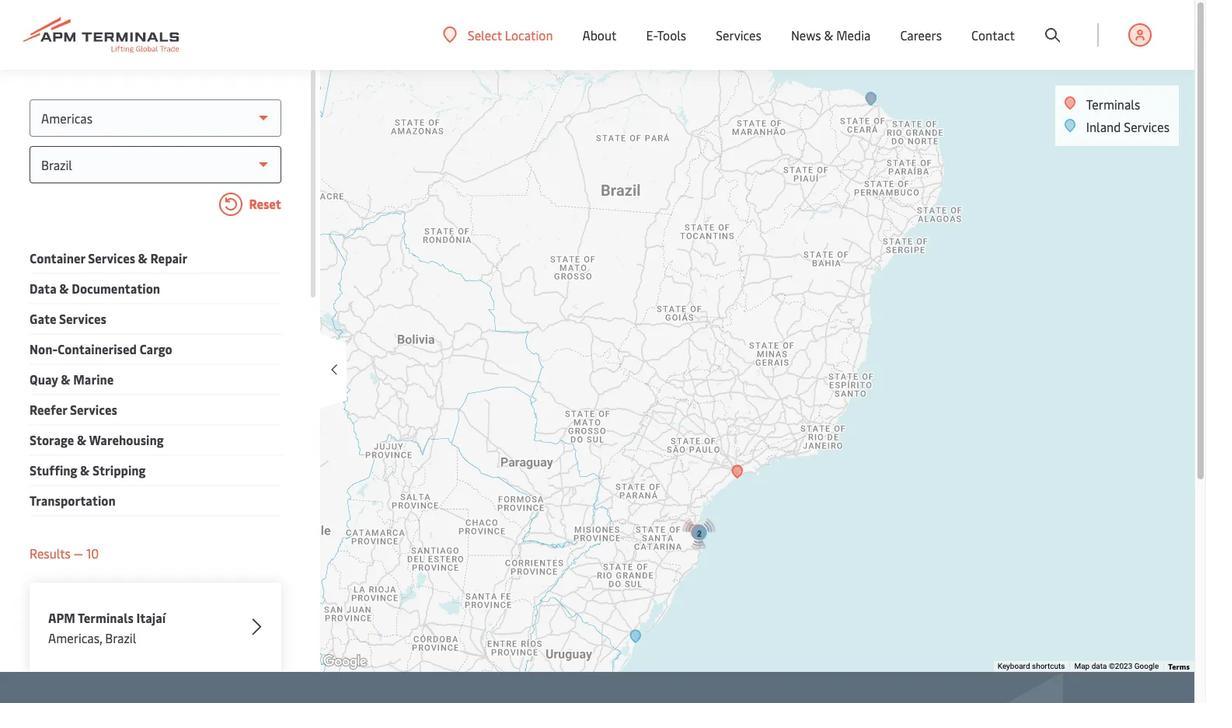 Task type: vqa. For each thing, say whether or not it's contained in the screenshot.
left the Terminals
yes



Task type: describe. For each thing, give the bounding box(es) containing it.
terms link
[[1169, 662, 1190, 672]]

data & documentation button
[[30, 278, 160, 299]]

storage & warehousing
[[30, 431, 164, 449]]

1 horizontal spatial terminals
[[1087, 96, 1141, 113]]

& for documentation
[[59, 280, 69, 297]]

tools
[[657, 26, 687, 44]]

data
[[30, 280, 57, 297]]

reefer services
[[30, 401, 117, 418]]

services for gate services
[[59, 310, 106, 327]]

services for reefer services
[[70, 401, 117, 418]]

gate services
[[30, 310, 106, 327]]

& left repair
[[138, 250, 148, 267]]

reset button
[[30, 193, 281, 219]]

gate services button
[[30, 309, 106, 330]]

quay & marine button
[[30, 369, 114, 390]]

documentation
[[72, 280, 160, 297]]

keyboard
[[998, 662, 1030, 671]]

terminals inside the apm terminals itajaí americas, brazil
[[78, 609, 134, 627]]

brazil
[[105, 630, 136, 647]]

& for marine
[[61, 371, 70, 388]]

cargo
[[140, 340, 172, 358]]

services button
[[716, 0, 762, 70]]

e-tools button
[[646, 0, 687, 70]]

stripping
[[93, 462, 146, 479]]

—
[[74, 545, 83, 562]]

map region
[[167, 39, 1206, 704]]

container services & repair
[[30, 250, 187, 267]]

apm
[[48, 609, 75, 627]]

4
[[696, 528, 701, 538]]

news & media button
[[791, 0, 871, 70]]

media
[[837, 26, 871, 44]]

about button
[[583, 0, 617, 70]]

storage & warehousing button
[[30, 430, 164, 451]]

e-tools
[[646, 26, 687, 44]]

stuffing
[[30, 462, 77, 479]]

& for stripping
[[80, 462, 90, 479]]

select
[[468, 26, 502, 43]]

non-
[[30, 340, 58, 358]]

quay & marine
[[30, 371, 114, 388]]

services right tools
[[716, 26, 762, 44]]

select location button
[[443, 26, 553, 43]]

2
[[697, 529, 702, 538]]

results
[[30, 545, 71, 562]]

containerised
[[58, 340, 137, 358]]

map data ©2023 google
[[1075, 662, 1159, 671]]



Task type: locate. For each thing, give the bounding box(es) containing it.
contact button
[[972, 0, 1015, 70]]

google
[[1135, 662, 1159, 671]]

& right the stuffing
[[80, 462, 90, 479]]

container services & repair button
[[30, 248, 187, 269]]

stuffing & stripping
[[30, 462, 146, 479]]

careers
[[901, 26, 942, 44]]

reefer
[[30, 401, 67, 418]]

terms
[[1169, 662, 1190, 672]]

services down 'marine'
[[70, 401, 117, 418]]

americas,
[[48, 630, 102, 647]]

google image
[[319, 652, 371, 672]]

& right news
[[824, 26, 834, 44]]

non-containerised cargo button
[[30, 339, 172, 360]]

gate
[[30, 310, 56, 327]]

services inside gate services button
[[59, 310, 106, 327]]

& for warehousing
[[77, 431, 87, 449]]

inland
[[1087, 118, 1121, 135]]

non-containerised cargo
[[30, 340, 172, 358]]

marine
[[73, 371, 114, 388]]

services right inland
[[1124, 118, 1170, 135]]

data
[[1092, 662, 1107, 671]]

& inside dropdown button
[[824, 26, 834, 44]]

stuffing & stripping button
[[30, 460, 146, 481]]

news & media
[[791, 26, 871, 44]]

storage
[[30, 431, 74, 449]]

apm terminals itajaí americas, brazil
[[48, 609, 166, 647]]

terminals up inland
[[1087, 96, 1141, 113]]

& for media
[[824, 26, 834, 44]]

4 2
[[696, 528, 702, 538]]

quay
[[30, 371, 58, 388]]

services up documentation
[[88, 250, 135, 267]]

10
[[86, 545, 99, 562]]

& right quay
[[61, 371, 70, 388]]

reefer services button
[[30, 400, 117, 421]]

©2023
[[1109, 662, 1133, 671]]

shortcuts
[[1032, 662, 1065, 671]]

keyboard shortcuts
[[998, 662, 1065, 671]]

& right data
[[59, 280, 69, 297]]

map
[[1075, 662, 1090, 671]]

services for inland services
[[1124, 118, 1170, 135]]

& inside "button"
[[77, 431, 87, 449]]

services
[[716, 26, 762, 44], [1124, 118, 1170, 135], [88, 250, 135, 267], [59, 310, 106, 327], [70, 401, 117, 418]]

itajaí
[[136, 609, 166, 627]]

services for container services & repair
[[88, 250, 135, 267]]

e-
[[646, 26, 657, 44]]

&
[[824, 26, 834, 44], [138, 250, 148, 267], [59, 280, 69, 297], [61, 371, 70, 388], [77, 431, 87, 449], [80, 462, 90, 479]]

keyboard shortcuts button
[[998, 662, 1065, 672]]

repair
[[150, 250, 187, 267]]

select location
[[468, 26, 553, 43]]

0 horizontal spatial terminals
[[78, 609, 134, 627]]

data & documentation
[[30, 280, 160, 297]]

transportation button
[[30, 491, 116, 512]]

services down "data & documentation" button
[[59, 310, 106, 327]]

reset
[[246, 195, 281, 212]]

1 vertical spatial terminals
[[78, 609, 134, 627]]

careers button
[[901, 0, 942, 70]]

& inside button
[[80, 462, 90, 479]]

terminals
[[1087, 96, 1141, 113], [78, 609, 134, 627]]

0 vertical spatial terminals
[[1087, 96, 1141, 113]]

about
[[583, 26, 617, 44]]

contact
[[972, 26, 1015, 44]]

warehousing
[[89, 431, 164, 449]]

terminals up the brazil
[[78, 609, 134, 627]]

& right storage
[[77, 431, 87, 449]]

transportation
[[30, 492, 116, 509]]

results — 10
[[30, 545, 99, 562]]

location
[[505, 26, 553, 43]]

news
[[791, 26, 821, 44]]

services inside container services & repair button
[[88, 250, 135, 267]]

services inside the reefer services button
[[70, 401, 117, 418]]

container
[[30, 250, 85, 267]]

inland services
[[1087, 118, 1170, 135]]



